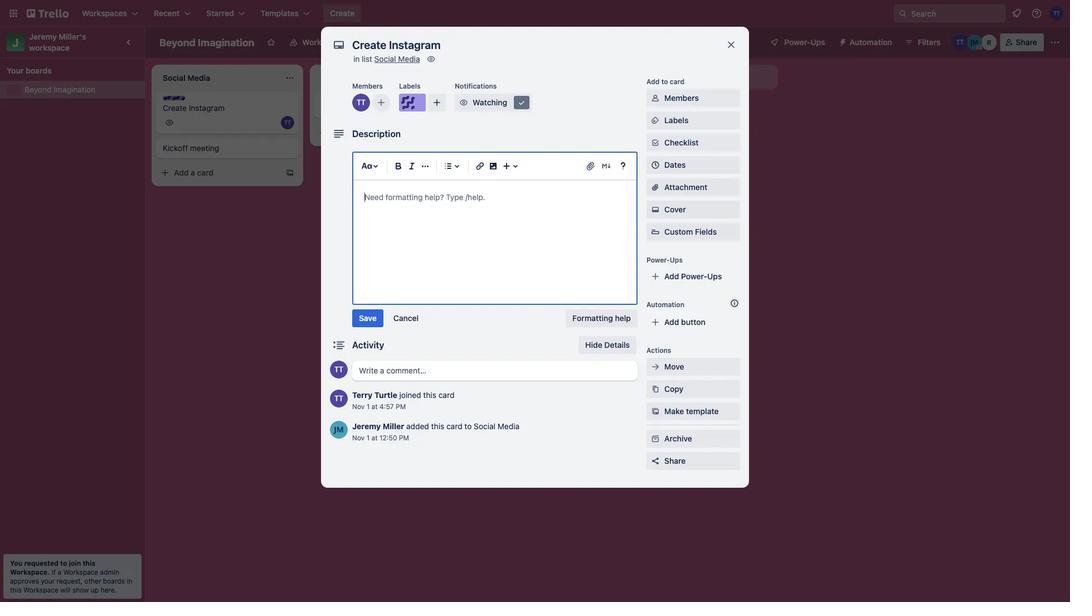 Task type: describe. For each thing, give the bounding box(es) containing it.
jeremy miller (jeremymiller198) image
[[330, 421, 348, 439]]

formatting help
[[573, 314, 631, 323]]

in inside if a workspace admin approves your request, other boards in this workspace will show up here.
[[127, 577, 132, 585]]

dates
[[664, 160, 686, 169]]

if
[[52, 568, 56, 576]]

jeremy for jeremy miller added this card to social media nov 1 at 12:50 pm
[[352, 422, 381, 431]]

you requested to join this workspace.
[[10, 559, 95, 576]]

2 vertical spatial terry turtle (terryturtle) image
[[330, 390, 348, 408]]

beyond inside board name text box
[[159, 36, 195, 48]]

1 horizontal spatial ups
[[707, 272, 722, 281]]

nov inside the terry turtle joined this card nov 1 at 4:57 pm
[[352, 402, 365, 410]]

0 horizontal spatial labels
[[399, 82, 421, 90]]

power-ups button
[[762, 33, 832, 51]]

other
[[84, 577, 101, 585]]

dates button
[[647, 156, 740, 174]]

ups inside button
[[811, 38, 825, 47]]

miller
[[383, 422, 404, 431]]

1 horizontal spatial labels
[[664, 116, 689, 125]]

Main content area, start typing to enter text. text field
[[365, 191, 625, 204]]

4:57
[[380, 402, 394, 410]]

create for create
[[330, 9, 355, 18]]

turtle
[[375, 391, 397, 400]]

instagram
[[189, 103, 225, 113]]

your
[[7, 66, 24, 75]]

1 horizontal spatial share button
[[1000, 33, 1044, 51]]

cover
[[664, 205, 686, 214]]

miller's
[[59, 32, 86, 41]]

filters button
[[901, 33, 944, 51]]

save button
[[352, 309, 383, 327]]

this inside jeremy miller added this card to social media nov 1 at 12:50 pm
[[431, 422, 444, 431]]

add button
[[664, 317, 706, 327]]

kickoff meeting
[[163, 144, 219, 153]]

workspace visible button
[[282, 33, 376, 51]]

color: purple, title: none image
[[163, 96, 185, 100]]

details
[[605, 340, 630, 350]]

1 vertical spatial share
[[664, 456, 686, 465]]

r
[[987, 38, 992, 46]]

beyond imagination inside board name text box
[[159, 36, 254, 48]]

j
[[12, 36, 19, 49]]

card right watching
[[514, 101, 530, 110]]

save
[[359, 314, 377, 323]]

0 vertical spatial media
[[398, 54, 420, 64]]

editor toolbar toolbar
[[358, 157, 632, 175]]

Write a comment text field
[[352, 361, 638, 381]]

beyond imagination link
[[25, 84, 138, 95]]

button
[[681, 317, 706, 327]]

admin
[[100, 568, 119, 576]]

workspace visible
[[302, 38, 369, 47]]

make template
[[664, 407, 719, 416]]

r button
[[982, 35, 997, 50]]

1 horizontal spatial workspace
[[63, 568, 98, 576]]

hide
[[585, 340, 602, 350]]

sm image for archive
[[650, 433, 661, 444]]

lists image
[[442, 159, 455, 173]]

automation button
[[834, 33, 899, 51]]

jeremy miller (jeremymiller198) image
[[967, 35, 983, 50]]

members link
[[647, 89, 740, 107]]

2 vertical spatial power-
[[681, 272, 707, 281]]

0 vertical spatial terry turtle (terryturtle) image
[[953, 35, 968, 50]]

formatting help link
[[566, 309, 638, 327]]

cover link
[[647, 201, 740, 219]]

italic ⌘i image
[[405, 159, 419, 173]]

workspace.
[[10, 568, 50, 576]]

make template link
[[647, 402, 740, 420]]

copy link
[[647, 380, 740, 398]]

text styles image
[[360, 159, 373, 173]]

1 vertical spatial share button
[[647, 452, 740, 470]]

watching
[[473, 98, 507, 107]]

0 horizontal spatial workspace
[[23, 586, 58, 594]]

back to home image
[[27, 4, 69, 22]]

2 horizontal spatial add a card button
[[473, 97, 598, 115]]

will
[[60, 586, 71, 594]]

sm image for labels
[[650, 115, 661, 126]]

show
[[72, 586, 89, 594]]

thinking
[[321, 103, 352, 113]]

show menu image
[[1050, 37, 1061, 48]]

add members to card image
[[377, 97, 386, 108]]

at inside jeremy miller added this card to social media nov 1 at 12:50 pm
[[372, 434, 378, 442]]

workspace
[[29, 43, 70, 52]]

0 vertical spatial in
[[353, 54, 360, 64]]

a for the right add a card button
[[507, 101, 512, 110]]

workspace inside button
[[302, 38, 343, 47]]

approves
[[10, 577, 39, 585]]

sm image for cover
[[650, 204, 661, 215]]

1 horizontal spatial members
[[664, 93, 699, 103]]

0 horizontal spatial add a card button
[[156, 164, 281, 182]]

board
[[397, 38, 419, 47]]

1 vertical spatial power-ups
[[647, 256, 683, 264]]

added
[[406, 422, 429, 431]]

description
[[352, 128, 401, 139]]

sm image for make template
[[650, 406, 661, 417]]

add button button
[[647, 313, 740, 331]]

12:50
[[380, 434, 397, 442]]

search image
[[899, 9, 908, 18]]

your
[[41, 577, 55, 585]]

add to card
[[647, 77, 685, 85]]

board link
[[378, 33, 425, 51]]

0 horizontal spatial terry turtle (terryturtle) image
[[281, 116, 294, 129]]

make
[[664, 407, 684, 416]]

jeremy miller added this card to social media nov 1 at 12:50 pm
[[352, 422, 520, 442]]

social media link
[[374, 54, 420, 64]]

imagination inside board name text box
[[198, 36, 254, 48]]

joined
[[399, 391, 421, 400]]

kickoff meeting link
[[163, 143, 292, 154]]

attach and insert link image
[[585, 161, 596, 172]]

bold ⌘b image
[[392, 159, 405, 173]]

activity
[[352, 340, 384, 350]]

thinking link
[[321, 103, 450, 114]]

formatting
[[573, 314, 613, 323]]

checklist link
[[647, 134, 740, 152]]

nov 1 at 4:57 pm link
[[352, 402, 406, 410]]

1 inside the terry turtle joined this card nov 1 at 4:57 pm
[[367, 402, 370, 410]]

1 vertical spatial terry turtle (terryturtle) image
[[352, 94, 370, 111]]

sm image for automation
[[834, 33, 850, 49]]

archive
[[664, 434, 692, 443]]

hide details
[[585, 340, 630, 350]]

visible
[[345, 38, 369, 47]]

open help dialog image
[[617, 159, 630, 173]]

terry turtle joined this card nov 1 at 4:57 pm
[[352, 391, 455, 410]]

here.
[[101, 586, 117, 594]]



Task type: vqa. For each thing, say whether or not it's contained in the screenshot.
leftmost Social
yes



Task type: locate. For each thing, give the bounding box(es) containing it.
automation up add button
[[647, 300, 685, 308]]

media inside jeremy miller added this card to social media nov 1 at 12:50 pm
[[498, 422, 520, 431]]

share button down archive link
[[647, 452, 740, 470]]

archive link
[[647, 430, 740, 448]]

1 horizontal spatial beyond imagination
[[159, 36, 254, 48]]

1 vertical spatial social
[[474, 422, 496, 431]]

nov down terry
[[352, 402, 365, 410]]

1 horizontal spatial power-ups
[[785, 38, 825, 47]]

this inside you requested to join this workspace.
[[83, 559, 95, 567]]

add inside 'button'
[[647, 72, 661, 81]]

1 vertical spatial at
[[372, 434, 378, 442]]

1 left '12:50'
[[367, 434, 370, 442]]

sm image inside labels link
[[650, 115, 661, 126]]

a inside if a workspace admin approves your request, other boards in this workspace will show up here.
[[58, 568, 61, 576]]

terry turtle (terryturtle) image left "r"
[[953, 35, 968, 50]]

2 vertical spatial add a card button
[[156, 164, 281, 182]]

request,
[[57, 577, 83, 585]]

card right joined
[[439, 391, 455, 400]]

link image
[[473, 159, 487, 173]]

1 horizontal spatial create
[[330, 9, 355, 18]]

terry turtle (terryturtle) image
[[1050, 7, 1064, 20], [330, 361, 348, 379], [330, 390, 348, 408]]

sm image for copy
[[650, 384, 661, 395]]

nov inside jeremy miller added this card to social media nov 1 at 12:50 pm
[[352, 434, 365, 442]]

boards inside if a workspace admin approves your request, other boards in this workspace will show up here.
[[103, 577, 125, 585]]

sm image inside make template link
[[650, 406, 661, 417]]

0 vertical spatial ups
[[811, 38, 825, 47]]

1 horizontal spatial terry turtle (terryturtle) image
[[352, 94, 370, 111]]

0 horizontal spatial jeremy
[[29, 32, 57, 41]]

add a card down the kickoff meeting
[[174, 168, 214, 177]]

0 vertical spatial beyond imagination
[[159, 36, 254, 48]]

0 vertical spatial members
[[352, 82, 383, 90]]

join
[[69, 559, 81, 567]]

terry turtle (terryturtle) image left add members to card "image"
[[352, 94, 370, 111]]

0 horizontal spatial share
[[664, 456, 686, 465]]

labels up checklist
[[664, 116, 689, 125]]

jeremy up nov 1 at 12:50 pm link
[[352, 422, 381, 431]]

1 vertical spatial jeremy
[[352, 422, 381, 431]]

1 vertical spatial terry turtle (terryturtle) image
[[330, 361, 348, 379]]

add another list
[[647, 72, 705, 81]]

add a card for the leftmost add a card button
[[174, 168, 214, 177]]

jeremy
[[29, 32, 57, 41], [352, 422, 381, 431]]

you
[[10, 559, 22, 567]]

in down visible
[[353, 54, 360, 64]]

sm image left make
[[650, 406, 661, 417]]

sm image left cover
[[650, 204, 661, 215]]

create down color: purple, title: none image
[[163, 103, 187, 113]]

2 1 from the top
[[367, 434, 370, 442]]

to left join
[[60, 559, 67, 567]]

share left show menu "image"
[[1016, 38, 1037, 47]]

sm image right watching
[[516, 97, 527, 108]]

jeremy inside jeremy miller added this card to social media nov 1 at 12:50 pm
[[352, 422, 381, 431]]

create
[[330, 9, 355, 18], [163, 103, 187, 113]]

this right join
[[83, 559, 95, 567]]

nov 1 at 12:50 pm link
[[352, 434, 409, 442]]

checklist
[[664, 138, 699, 147]]

add power-ups link
[[647, 268, 740, 285]]

list inside 'button'
[[694, 72, 705, 81]]

sm image for members
[[650, 93, 661, 104]]

2 vertical spatial add a card
[[174, 168, 214, 177]]

0 horizontal spatial beyond imagination
[[25, 85, 95, 94]]

1 horizontal spatial to
[[465, 422, 472, 431]]

color: bold red, title: "thoughts" element
[[321, 96, 363, 104]]

card inside jeremy miller added this card to social media nov 1 at 12:50 pm
[[447, 422, 463, 431]]

sm image
[[834, 33, 850, 49], [426, 54, 437, 65], [650, 93, 661, 104], [458, 97, 469, 108], [516, 97, 527, 108], [650, 137, 661, 148], [650, 433, 661, 444]]

0 vertical spatial imagination
[[198, 36, 254, 48]]

pm inside jeremy miller added this card to social media nov 1 at 12:50 pm
[[399, 434, 409, 442]]

0 horizontal spatial to
[[60, 559, 67, 567]]

1 sm image from the top
[[650, 115, 661, 126]]

if a workspace admin approves your request, other boards in this workspace will show up here.
[[10, 568, 132, 594]]

card up 'members' link
[[670, 77, 685, 85]]

2 horizontal spatial ups
[[811, 38, 825, 47]]

0 vertical spatial terry turtle (terryturtle) image
[[1050, 7, 1064, 20]]

sm image
[[650, 115, 661, 126], [650, 204, 661, 215], [650, 361, 661, 372], [650, 384, 661, 395], [650, 406, 661, 417]]

1 horizontal spatial add a card button
[[314, 124, 439, 142]]

workspace down your
[[23, 586, 58, 594]]

0 horizontal spatial add a card
[[174, 168, 214, 177]]

this inside if a workspace admin approves your request, other boards in this workspace will show up here.
[[10, 586, 22, 594]]

this right joined
[[423, 391, 436, 400]]

0 vertical spatial nov
[[352, 402, 365, 410]]

0 horizontal spatial boards
[[26, 66, 52, 75]]

0 horizontal spatial imagination
[[54, 85, 95, 94]]

in right other
[[127, 577, 132, 585]]

5 sm image from the top
[[650, 406, 661, 417]]

sm image down add to card
[[650, 93, 661, 104]]

to inside you requested to join this workspace.
[[60, 559, 67, 567]]

0 vertical spatial social
[[374, 54, 396, 64]]

1 inside jeremy miller added this card to social media nov 1 at 12:50 pm
[[367, 434, 370, 442]]

in list social media
[[353, 54, 420, 64]]

create inside button
[[330, 9, 355, 18]]

media
[[398, 54, 420, 64], [498, 422, 520, 431]]

1 horizontal spatial beyond
[[159, 36, 195, 48]]

thoughts
[[332, 96, 363, 104]]

create instagram
[[163, 103, 225, 113]]

sm image inside cover link
[[650, 204, 661, 215]]

custom
[[664, 227, 693, 236]]

a for the middle add a card button
[[349, 128, 353, 137]]

terry
[[352, 391, 373, 400]]

1 vertical spatial 1
[[367, 434, 370, 442]]

0 vertical spatial pm
[[396, 402, 406, 410]]

1 vertical spatial add a card button
[[314, 124, 439, 142]]

0 vertical spatial list
[[362, 54, 372, 64]]

image image
[[487, 159, 500, 173]]

share down archive
[[664, 456, 686, 465]]

another
[[663, 72, 692, 81]]

share
[[1016, 38, 1037, 47], [664, 456, 686, 465]]

1 horizontal spatial jeremy
[[352, 422, 381, 431]]

sm image inside move link
[[650, 361, 661, 372]]

members up add members to card "image"
[[352, 82, 383, 90]]

1 vertical spatial power-
[[647, 256, 670, 264]]

social inside jeremy miller added this card to social media nov 1 at 12:50 pm
[[474, 422, 496, 431]]

add a card
[[491, 101, 530, 110], [332, 128, 372, 137], [174, 168, 214, 177]]

1 horizontal spatial add a card
[[332, 128, 372, 137]]

at left 4:57
[[372, 402, 378, 410]]

1 horizontal spatial share
[[1016, 38, 1037, 47]]

0 vertical spatial beyond
[[159, 36, 195, 48]]

0 vertical spatial add a card
[[491, 101, 530, 110]]

2 at from the top
[[372, 434, 378, 442]]

0 horizontal spatial list
[[362, 54, 372, 64]]

0 horizontal spatial power-
[[647, 256, 670, 264]]

card down meeting
[[197, 168, 214, 177]]

2 horizontal spatial power-
[[785, 38, 811, 47]]

add a card down thinking
[[332, 128, 372, 137]]

1 vertical spatial list
[[694, 72, 705, 81]]

0 vertical spatial create
[[330, 9, 355, 18]]

Search field
[[908, 5, 1005, 22]]

0 vertical spatial 1
[[367, 402, 370, 410]]

0 horizontal spatial power-ups
[[647, 256, 683, 264]]

to up 'members' link
[[662, 77, 668, 85]]

pm inside the terry turtle joined this card nov 1 at 4:57 pm
[[396, 402, 406, 410]]

add
[[647, 72, 661, 81], [647, 77, 660, 85], [491, 101, 505, 110], [332, 128, 347, 137], [174, 168, 189, 177], [664, 272, 679, 281], [664, 317, 679, 327]]

star or unstar board image
[[267, 38, 276, 47]]

1 vertical spatial boards
[[103, 577, 125, 585]]

sm image inside automation button
[[834, 33, 850, 49]]

0 vertical spatial share button
[[1000, 33, 1044, 51]]

sm image right power-ups button
[[834, 33, 850, 49]]

labels up color: purple, title: none icon
[[399, 82, 421, 90]]

0 vertical spatial share
[[1016, 38, 1037, 47]]

1 horizontal spatial social
[[474, 422, 496, 431]]

move
[[664, 362, 684, 371]]

1 horizontal spatial boards
[[103, 577, 125, 585]]

2 sm image from the top
[[650, 204, 661, 215]]

beyond imagination
[[159, 36, 254, 48], [25, 85, 95, 94]]

1 vertical spatial nov
[[352, 434, 365, 442]]

this inside the terry turtle joined this card nov 1 at 4:57 pm
[[423, 391, 436, 400]]

2 horizontal spatial to
[[662, 77, 668, 85]]

pm
[[396, 402, 406, 410], [399, 434, 409, 442]]

power-ups inside button
[[785, 38, 825, 47]]

1 vertical spatial automation
[[647, 300, 685, 308]]

imagination down your boards with 1 items 'element'
[[54, 85, 95, 94]]

automation inside button
[[850, 38, 892, 47]]

pm right 4:57
[[396, 402, 406, 410]]

terry turtle (terryturtle) image
[[953, 35, 968, 50], [352, 94, 370, 111], [281, 116, 294, 129]]

0 vertical spatial boards
[[26, 66, 52, 75]]

1 horizontal spatial in
[[353, 54, 360, 64]]

2 nov from the top
[[352, 434, 365, 442]]

customize views image
[[431, 37, 442, 48]]

requested
[[24, 559, 58, 567]]

your boards
[[7, 66, 52, 75]]

2 vertical spatial ups
[[707, 272, 722, 281]]

more formatting image
[[419, 159, 432, 173]]

card
[[670, 77, 685, 85], [514, 101, 530, 110], [355, 128, 372, 137], [197, 168, 214, 177], [439, 391, 455, 400], [447, 422, 463, 431]]

1 horizontal spatial automation
[[850, 38, 892, 47]]

0 horizontal spatial social
[[374, 54, 396, 64]]

template
[[686, 407, 719, 416]]

workspace down join
[[63, 568, 98, 576]]

0 vertical spatial to
[[662, 77, 668, 85]]

2 horizontal spatial workspace
[[302, 38, 343, 47]]

members down another
[[664, 93, 699, 103]]

jeremy up workspace
[[29, 32, 57, 41]]

ups up add power-ups
[[670, 256, 683, 264]]

notifications
[[455, 82, 497, 90]]

sm image left copy
[[650, 384, 661, 395]]

boards down "admin"
[[103, 577, 125, 585]]

create from template… image
[[285, 168, 294, 177]]

a for the leftmost add a card button
[[191, 168, 195, 177]]

1 vertical spatial labels
[[664, 116, 689, 125]]

move link
[[647, 358, 740, 376]]

open information menu image
[[1031, 8, 1042, 19]]

your boards with 1 items element
[[7, 64, 133, 77]]

sm image left checklist
[[650, 137, 661, 148]]

share button down 0 notifications icon
[[1000, 33, 1044, 51]]

boards right your
[[26, 66, 52, 75]]

0 horizontal spatial beyond
[[25, 85, 52, 94]]

this
[[423, 391, 436, 400], [431, 422, 444, 431], [83, 559, 95, 567], [10, 586, 22, 594]]

1 vertical spatial beyond
[[25, 85, 52, 94]]

add a card for the right add a card button
[[491, 101, 530, 110]]

2 vertical spatial terry turtle (terryturtle) image
[[281, 116, 294, 129]]

0 vertical spatial power-
[[785, 38, 811, 47]]

list down visible
[[362, 54, 372, 64]]

boards inside 'element'
[[26, 66, 52, 75]]

ups left automation button
[[811, 38, 825, 47]]

1 1 from the top
[[367, 402, 370, 410]]

2 vertical spatial workspace
[[23, 586, 58, 594]]

actions
[[647, 346, 671, 354]]

card right the added
[[447, 422, 463, 431]]

0 horizontal spatial members
[[352, 82, 383, 90]]

social
[[374, 54, 396, 64], [474, 422, 496, 431]]

nov
[[352, 402, 365, 410], [352, 434, 365, 442]]

0 notifications image
[[1010, 7, 1023, 20]]

sm image down "customize views" icon
[[426, 54, 437, 65]]

nov right jeremy miller (jeremymiller198) image
[[352, 434, 365, 442]]

0 vertical spatial at
[[372, 402, 378, 410]]

cancel button
[[387, 309, 425, 327]]

create button
[[323, 4, 361, 22]]

copy
[[664, 384, 684, 394]]

1 vertical spatial create
[[163, 103, 187, 113]]

custom fields
[[664, 227, 717, 236]]

2 vertical spatial to
[[60, 559, 67, 567]]

0 horizontal spatial create
[[163, 103, 187, 113]]

at left '12:50'
[[372, 434, 378, 442]]

create up workspace visible
[[330, 9, 355, 18]]

cancel
[[393, 314, 419, 323]]

labels link
[[647, 111, 740, 129]]

add another list button
[[627, 65, 778, 89]]

sm image down notifications in the left of the page
[[458, 97, 469, 108]]

1 vertical spatial add a card
[[332, 128, 372, 137]]

fields
[[695, 227, 717, 236]]

1 vertical spatial media
[[498, 422, 520, 431]]

Board name text field
[[154, 33, 260, 51]]

terry turtle (terryturtle) image up create from template… 'icon'
[[281, 116, 294, 129]]

to
[[662, 77, 668, 85], [465, 422, 472, 431], [60, 559, 67, 567]]

1 vertical spatial imagination
[[54, 85, 95, 94]]

view markdown image
[[601, 161, 612, 172]]

0 vertical spatial power-ups
[[785, 38, 825, 47]]

hide details link
[[579, 336, 637, 354]]

1 nov from the top
[[352, 402, 365, 410]]

this down approves
[[10, 586, 22, 594]]

labels
[[399, 82, 421, 90], [664, 116, 689, 125]]

rubyanndersson (rubyanndersson) image
[[982, 35, 997, 50]]

sm image inside archive link
[[650, 433, 661, 444]]

0 horizontal spatial media
[[398, 54, 420, 64]]

1 at from the top
[[372, 402, 378, 410]]

1
[[367, 402, 370, 410], [367, 434, 370, 442]]

primary element
[[0, 0, 1070, 27]]

to right the added
[[465, 422, 472, 431]]

imagination left 'star or unstar board' icon
[[198, 36, 254, 48]]

None text field
[[347, 35, 715, 55]]

0 vertical spatial jeremy
[[29, 32, 57, 41]]

1 horizontal spatial list
[[694, 72, 705, 81]]

this right the added
[[431, 422, 444, 431]]

card inside the terry turtle joined this card nov 1 at 4:57 pm
[[439, 391, 455, 400]]

beyond
[[159, 36, 195, 48], [25, 85, 52, 94]]

kickoff
[[163, 144, 188, 153]]

automation left filters button
[[850, 38, 892, 47]]

pm down miller
[[399, 434, 409, 442]]

add a card for the middle add a card button
[[332, 128, 372, 137]]

sm image for move
[[650, 361, 661, 372]]

create for create instagram
[[163, 103, 187, 113]]

sm image inside 'members' link
[[650, 93, 661, 104]]

3 sm image from the top
[[650, 361, 661, 372]]

sm image inside checklist link
[[650, 137, 661, 148]]

imagination
[[198, 36, 254, 48], [54, 85, 95, 94]]

color: purple, title: none image
[[399, 94, 426, 111]]

custom fields button
[[647, 226, 740, 237]]

sm image down the actions
[[650, 361, 661, 372]]

0 vertical spatial labels
[[399, 82, 421, 90]]

add power-ups
[[664, 272, 722, 281]]

1 vertical spatial pm
[[399, 434, 409, 442]]

0 vertical spatial add a card button
[[473, 97, 598, 115]]

sm image left archive
[[650, 433, 661, 444]]

power-
[[785, 38, 811, 47], [647, 256, 670, 264], [681, 272, 707, 281]]

up
[[91, 586, 99, 594]]

4 sm image from the top
[[650, 384, 661, 395]]

1 down terry
[[367, 402, 370, 410]]

jeremy inside the jeremy miller's workspace
[[29, 32, 57, 41]]

workspace left visible
[[302, 38, 343, 47]]

2 horizontal spatial terry turtle (terryturtle) image
[[953, 35, 968, 50]]

1 vertical spatial ups
[[670, 256, 683, 264]]

attachment button
[[647, 178, 740, 196]]

jeremy for jeremy miller's workspace
[[29, 32, 57, 41]]

power-ups
[[785, 38, 825, 47], [647, 256, 683, 264]]

sm image inside copy link
[[650, 384, 661, 395]]

thoughts thinking
[[321, 96, 363, 113]]

sm image down add to card
[[650, 115, 661, 126]]

help
[[615, 314, 631, 323]]

1 vertical spatial beyond imagination
[[25, 85, 95, 94]]

add a card down notifications in the left of the page
[[491, 101, 530, 110]]

at inside the terry turtle joined this card nov 1 at 4:57 pm
[[372, 402, 378, 410]]

filters
[[918, 38, 941, 47]]

list right another
[[694, 72, 705, 81]]

a
[[507, 101, 512, 110], [349, 128, 353, 137], [191, 168, 195, 177], [58, 568, 61, 576]]

2 horizontal spatial add a card
[[491, 101, 530, 110]]

sm image for checklist
[[650, 137, 661, 148]]

0 horizontal spatial in
[[127, 577, 132, 585]]

power- inside button
[[785, 38, 811, 47]]

to inside jeremy miller added this card to social media nov 1 at 12:50 pm
[[465, 422, 472, 431]]

0 horizontal spatial share button
[[647, 452, 740, 470]]

sm image for watching
[[458, 97, 469, 108]]

create instagram link
[[163, 103, 292, 114]]

card down thinking link
[[355, 128, 372, 137]]

ups down fields
[[707, 272, 722, 281]]



